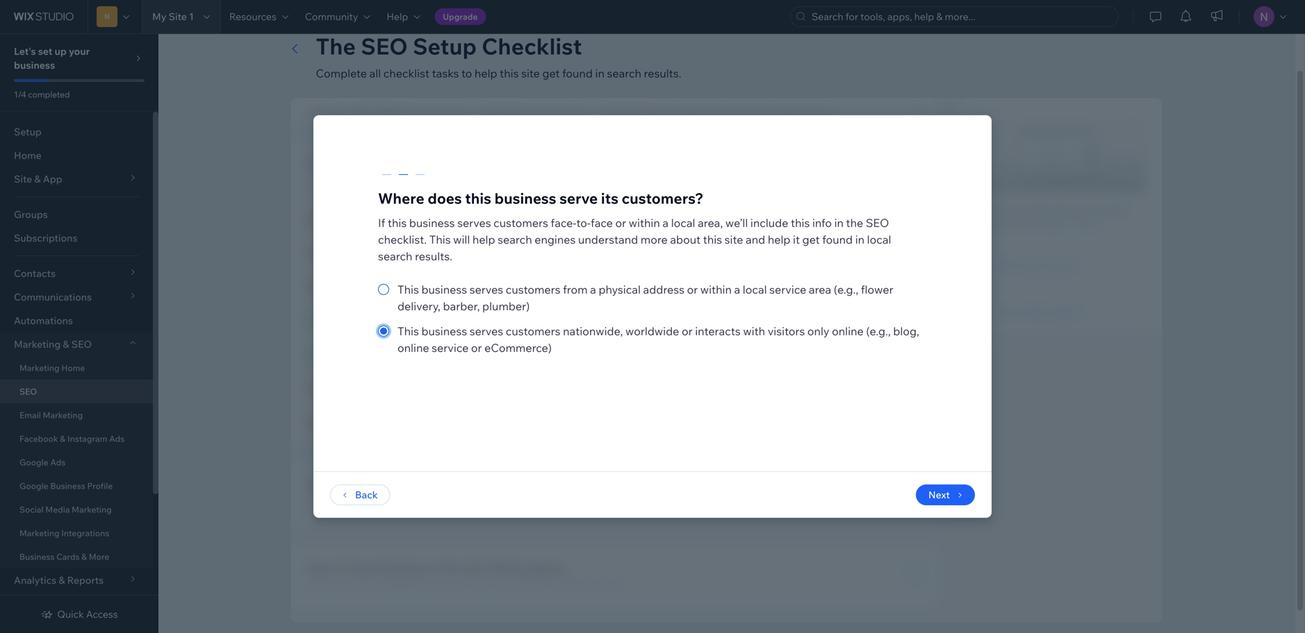Task type: vqa. For each thing, say whether or not it's contained in the screenshot.
the title
no



Task type: locate. For each thing, give the bounding box(es) containing it.
2 horizontal spatial :
[[643, 108, 645, 118]]

engines inside "step 2: optimize the site pages for search engines complete these tasks to make the site pages easier to find in search results."
[[531, 479, 573, 493]]

this left info
[[791, 216, 810, 230]]

0 vertical spatial local
[[671, 216, 695, 230]]

site down we'll
[[725, 233, 743, 247]]

site up location : business location on the left of page
[[521, 66, 540, 80]]

facebook
[[19, 434, 58, 444]]

google business profile
[[19, 481, 113, 492]]

2 horizontal spatial can
[[818, 303, 835, 315]]

& for instagram
[[60, 434, 65, 444]]

automations
[[14, 315, 73, 327]]

get inside if this business serves customers face-to-face or within a local area, we'll include this info in the seo checklist. this will help search engines understand more about this site and help it get found in local search results.
[[802, 233, 820, 247]]

2 vertical spatial online
[[398, 341, 429, 355]]

results. inside if this business serves customers face-to-face or within a local area, we'll include this info in the seo checklist. this will help search engines understand more about this site and help it get found in local search results.
[[415, 250, 452, 263]]

business inside this business serves customers from a physical address or within a local service area (e.g., flower delivery, barber, plumber)
[[421, 283, 467, 297]]

help inside step 1: get the homepage ready for google search help get this site found online by completing these essential tasks.
[[308, 173, 329, 186]]

0 vertical spatial engines
[[535, 233, 576, 247]]

your inside let's set up your business
[[69, 45, 90, 57]]

your right up
[[69, 45, 90, 57]]

tasks inside the seo setup checklist complete all checklist tasks to help this site get found in search results.
[[432, 66, 459, 80]]

local left area, on the right
[[671, 216, 695, 230]]

in inside "step 2: optimize the site pages for search engines complete these tasks to make the site pages easier to find in search results."
[[573, 494, 581, 507]]

to inside the seo setup checklist complete all checklist tasks to help this site get found in search results.
[[461, 66, 472, 80]]

or left brand
[[345, 108, 354, 118]]

or right "face"
[[615, 216, 626, 230]]

within inside this business serves customers from a physical address or within a local service area (e.g., flower delivery, barber, plumber)
[[700, 283, 732, 297]]

1 vertical spatial so
[[630, 337, 640, 349]]

1 step from the top
[[308, 158, 333, 172]]

1 : from the left
[[405, 108, 407, 118]]

& inside dropdown button
[[63, 338, 69, 351]]

1 vertical spatial (e.g.,
[[866, 325, 891, 338]]

get inside the seo setup checklist complete all checklist tasks to help this site get found in search results.
[[542, 66, 560, 80]]

tasks down optimize
[[382, 494, 406, 507]]

serves inside this business serves customers from a physical address or within a local service area (e.g., flower delivery, barber, plumber)
[[470, 283, 503, 297]]

results.
[[644, 66, 681, 80], [415, 250, 452, 263], [615, 494, 648, 507]]

ready
[[448, 158, 478, 172]]

0 vertical spatial results.
[[644, 66, 681, 80]]

so left the people at the right
[[771, 303, 782, 315]]

term left 2
[[808, 108, 828, 118]]

1 vertical spatial find
[[553, 494, 571, 507]]

if this business serves customers face-to-face or within a local area, we'll include this info in the seo checklist. this will help search engines understand more about this site and help it get found in local search results.
[[378, 216, 891, 263]]

business
[[308, 108, 343, 118], [409, 108, 443, 118], [520, 108, 555, 118], [647, 108, 682, 118], [742, 108, 777, 118], [50, 481, 85, 492], [19, 552, 55, 563]]

serves down plumber)
[[470, 325, 503, 338]]

0 horizontal spatial ads
[[50, 458, 66, 468]]

0 horizontal spatial with
[[667, 303, 686, 315]]

1 horizontal spatial setup
[[413, 32, 477, 60]]

for inside step 3: keep building on this site's seo progress seo is a work in progress. learn more about what it can do for this site.
[[574, 577, 587, 589]]

0 horizontal spatial so
[[630, 337, 640, 349]]

1 vertical spatial tasks
[[382, 494, 406, 507]]

get down 1:
[[331, 173, 346, 186]]

2 vertical spatial customers
[[506, 325, 561, 338]]

serves for ecommerce)
[[470, 325, 503, 338]]

0 horizontal spatial local
[[671, 216, 695, 230]]

online inside step 1: get the homepage ready for google search help get this site found online by completing these essential tasks.
[[415, 173, 442, 186]]

1 vertical spatial more
[[454, 577, 478, 589]]

online for found
[[415, 173, 442, 186]]

0 vertical spatial setup
[[413, 32, 477, 60]]

1 horizontal spatial home
[[61, 363, 85, 374]]

a right is
[[339, 577, 345, 589]]

name up step 1: get the homepage ready for google search heading on the top
[[445, 108, 468, 118]]

location down the seo setup checklist complete all checklist tasks to help this site get found in search results.
[[481, 108, 516, 118]]

let's
[[14, 45, 36, 57]]

1 vertical spatial site.
[[608, 577, 626, 589]]

marketing inside dropdown button
[[14, 338, 61, 351]]

a right build
[[701, 337, 706, 349]]

1 vertical spatial checklist
[[1084, 205, 1126, 217]]

business inside let's set up your business
[[14, 59, 55, 71]]

site right "make"
[[463, 494, 480, 507]]

see
[[974, 205, 991, 217]]

1 vertical spatial it
[[533, 577, 539, 589]]

1 horizontal spatial checklist
[[1084, 205, 1126, 217]]

about
[[670, 233, 701, 247], [480, 577, 507, 589]]

1 vertical spatial this
[[398, 283, 419, 297]]

1 horizontal spatial these
[[512, 173, 537, 186]]

marketing down the automations
[[14, 338, 61, 351]]

these down optimize
[[354, 494, 380, 507]]

0 vertical spatial checklist
[[482, 32, 582, 60]]

2 vertical spatial setup
[[1055, 205, 1082, 217]]

1 horizontal spatial with
[[743, 325, 765, 338]]

(e.g., left blog,
[[866, 325, 891, 338]]

0 horizontal spatial checklist
[[482, 32, 582, 60]]

0 vertical spatial these
[[512, 173, 537, 186]]

1 horizontal spatial it
[[793, 233, 800, 247]]

this up learn
[[440, 562, 460, 576]]

step up is
[[308, 562, 333, 576]]

business left brand
[[308, 108, 343, 118]]

0 vertical spatial serves
[[457, 216, 491, 230]]

online down delivery,
[[398, 341, 429, 355]]

2 vertical spatial this
[[398, 325, 419, 338]]

customers inside if this business serves customers face-to-face or within a local area, we'll include this info in the seo checklist. this will help search engines understand more about this site and help it get found in local search results.
[[494, 216, 548, 230]]

pages
[[440, 479, 473, 493], [482, 494, 510, 507]]

step left 1:
[[308, 158, 333, 172]]

service up the people at the right
[[769, 283, 806, 297]]

business left cards
[[19, 552, 55, 563]]

start
[[643, 303, 664, 315]]

1 horizontal spatial more
[[641, 233, 668, 247]]

0 horizontal spatial term
[[713, 108, 733, 118]]

1 term from the left
[[713, 108, 733, 118]]

quick access
[[57, 609, 118, 621]]

site inside step 1: get the homepage ready for google search help get this site found online by completing these essential tasks.
[[367, 173, 384, 186]]

homepage
[[388, 158, 445, 172]]

2 term from the left
[[808, 108, 828, 118]]

0 horizontal spatial within
[[629, 216, 660, 230]]

site
[[521, 66, 540, 80], [367, 173, 384, 186], [725, 233, 743, 247], [876, 303, 893, 315], [845, 337, 861, 349], [418, 479, 438, 493], [463, 494, 480, 507]]

progress
[[518, 562, 565, 576]]

can
[[818, 303, 835, 315], [658, 337, 674, 349], [542, 577, 558, 589]]

your up head
[[620, 278, 647, 294]]

0 vertical spatial online
[[415, 173, 442, 186]]

optimize
[[347, 479, 396, 493]]

these up where does this business serve its customers? on the top of page
[[512, 173, 537, 186]]

it
[[793, 233, 800, 247], [533, 577, 539, 589]]

it down progress
[[533, 577, 539, 589]]

& right facebook
[[60, 434, 65, 444]]

name
[[381, 108, 405, 118], [445, 108, 468, 118]]

local for we'll
[[671, 216, 695, 230]]

tasks inside "step 2: optimize the site pages for search engines complete these tasks to make the site pages easier to find in search results."
[[382, 494, 406, 507]]

0 vertical spatial more
[[641, 233, 668, 247]]

ads
[[109, 434, 124, 444], [50, 458, 66, 468]]

keywords
[[604, 108, 643, 118]]

on up the people at the right
[[804, 278, 819, 294]]

0 vertical spatial about
[[670, 233, 701, 247]]

business inside google business profile link
[[50, 481, 85, 492]]

checklist
[[383, 66, 429, 80], [769, 337, 809, 349]]

subscriptions
[[14, 232, 77, 244]]

more inside step 3: keep building on this site's seo progress seo is a work in progress. learn more about what it can do for this site.
[[454, 577, 478, 589]]

search up essential
[[540, 158, 577, 172]]

the right how
[[1015, 205, 1030, 217]]

business inside this business serves customers nationwide, worldwide or interacts with visitors only online (e.g., blog, online service or ecommerce)
[[421, 325, 467, 338]]

address
[[643, 283, 685, 297]]

tasks down upgrade
[[432, 66, 459, 80]]

basics
[[706, 303, 735, 315]]

found inside if this business serves customers face-to-face or within a local area, we'll include this info in the seo checklist. this will help search engines understand more about this site and help it get found in local search results.
[[822, 233, 853, 247]]

1 vertical spatial help
[[308, 173, 329, 186]]

site up where
[[367, 173, 384, 186]]

business cards & more link
[[0, 546, 153, 569]]

seo down automations link
[[71, 338, 92, 351]]

1 vertical spatial with
[[743, 325, 765, 338]]

1 vertical spatial results.
[[415, 250, 452, 263]]

1 location from the left
[[481, 108, 516, 118]]

(e.g., inside this business serves customers from a physical address or within a local service area (e.g., flower delivery, barber, plumber)
[[834, 283, 859, 297]]

0 horizontal spatial about
[[480, 577, 507, 589]]

3 : from the left
[[643, 108, 645, 118]]

help down include
[[768, 233, 791, 247]]

step for step 1: get the homepage ready for google search
[[308, 158, 333, 172]]

online right only
[[832, 325, 864, 338]]

site. left watch
[[1019, 217, 1038, 229]]

1 horizontal spatial local
[[743, 283, 767, 297]]

step inside step 1: get the homepage ready for google search help get this site found online by completing these essential tasks.
[[308, 158, 333, 172]]

setup down 1/4
[[14, 126, 42, 138]]

checklist
[[482, 32, 582, 60], [1084, 205, 1126, 217]]

barber,
[[443, 300, 480, 313]]

flower
[[861, 283, 894, 297]]

in inside step 3: keep building on this site's seo progress seo is a work in progress. learn more about what it can do for this site.
[[371, 577, 380, 589]]

2:
[[335, 479, 345, 493]]

customers down where does this business serve its customers? on the top of page
[[494, 216, 548, 230]]

seo inside the seo setup checklist complete all checklist tasks to help this site get found in search results.
[[361, 32, 408, 60]]

marketing down social
[[19, 529, 59, 539]]

name right brand
[[381, 108, 405, 118]]

ads up google business profile
[[50, 458, 66, 468]]

these inside step 1: get the homepage ready for google search help get this site found online by completing these essential tasks.
[[512, 173, 537, 186]]

complete down the
[[316, 66, 367, 80]]

1 vertical spatial your
[[620, 278, 647, 294]]

1 vertical spatial ads
[[50, 458, 66, 468]]

setup up watch video
[[1055, 205, 1082, 217]]

(e.g., right area on the top
[[834, 283, 859, 297]]

it inside if this business serves customers face-to-face or within a local area, we'll include this info in the seo checklist. this will help search engines understand more about this site and help it get found in local search results.
[[793, 233, 800, 247]]

engines up easier
[[531, 479, 573, 493]]

worldwide
[[625, 325, 679, 338]]

seo inside see how the seo setup checklist helps this site.
[[1032, 205, 1052, 217]]

0 horizontal spatial your
[[69, 45, 90, 57]]

your
[[69, 45, 90, 57], [620, 278, 647, 294]]

1 horizontal spatial can
[[658, 337, 674, 349]]

learning
[[1017, 260, 1057, 272]]

get up location : business location on the left of page
[[542, 66, 560, 80]]

help down upgrade
[[475, 66, 497, 80]]

business
[[14, 59, 55, 71], [495, 189, 556, 208], [409, 216, 455, 230], [421, 283, 467, 297], [421, 325, 467, 338]]

seo up watch
[[1032, 205, 1052, 217]]

serves up will
[[457, 216, 491, 230]]

0 horizontal spatial these
[[354, 494, 380, 507]]

0 vertical spatial find
[[837, 303, 855, 315]]

search left 1,
[[684, 108, 711, 118]]

groups link
[[0, 203, 153, 227]]

in right easier
[[573, 494, 581, 507]]

0 vertical spatial step
[[308, 158, 333, 172]]

3 step from the top
[[308, 562, 333, 576]]

business down the let's
[[14, 59, 55, 71]]

business down does
[[409, 216, 455, 230]]

business inside if this business serves customers face-to-face or within a local area, we'll include this info in the seo checklist. this will help search engines understand more about this site and help it get found in local search results.
[[409, 216, 455, 230]]

(e.g.,
[[834, 283, 859, 297], [866, 325, 891, 338]]

local up flower on the top right of the page
[[867, 233, 891, 247]]

can right we
[[658, 337, 674, 349]]

local inside this business serves customers from a physical address or within a local service area (e.g., flower delivery, barber, plumber)
[[743, 283, 767, 297]]

0 vertical spatial it
[[793, 233, 800, 247]]

business inside business cards & more link
[[19, 552, 55, 563]]

1 vertical spatial can
[[658, 337, 674, 349]]

serves up plumber)
[[470, 283, 503, 297]]

0 vertical spatial (e.g.,
[[834, 283, 859, 297]]

site inside the seo setup checklist complete all checklist tasks to help this site get found in search results.
[[521, 66, 540, 80]]

0 vertical spatial site.
[[1019, 217, 1038, 229]]

this inside this business serves customers nationwide, worldwide or interacts with visitors only online (e.g., blog, online service or ecommerce)
[[398, 325, 419, 338]]

about inside if this business serves customers face-to-face or within a local area, we'll include this info in the seo checklist. this will help search engines understand more about this site and help it get found in local search results.
[[670, 233, 701, 247]]

setup link
[[0, 120, 153, 144]]

1 horizontal spatial within
[[700, 283, 732, 297]]

email marketing link
[[0, 404, 153, 427]]

2 location from the left
[[557, 108, 590, 118]]

where
[[378, 189, 424, 208]]

0 vertical spatial service
[[769, 283, 806, 297]]

0 horizontal spatial help
[[308, 173, 329, 186]]

1 vertical spatial engines
[[531, 479, 573, 493]]

0 vertical spatial customers
[[494, 216, 548, 230]]

ads inside google ads link
[[50, 458, 66, 468]]

marketing for integrations
[[19, 529, 59, 539]]

serves
[[457, 216, 491, 230], [470, 283, 503, 297], [470, 325, 503, 338]]

help
[[475, 66, 497, 80], [473, 233, 495, 247], [768, 233, 791, 247], [551, 303, 572, 315]]

0 horizontal spatial more
[[454, 577, 478, 589]]

0 vertical spatial can
[[818, 303, 835, 315]]

complete inside the seo setup checklist complete all checklist tasks to help this site get found in search results.
[[316, 66, 367, 80]]

expert
[[1051, 306, 1081, 318]]

business right keywords
[[647, 108, 682, 118]]

1 vertical spatial checklist
[[769, 337, 809, 349]]

0 horizontal spatial service
[[432, 341, 469, 355]]

google ads
[[19, 458, 66, 468]]

0 vertical spatial so
[[771, 303, 782, 315]]

1 horizontal spatial term
[[808, 108, 828, 118]]

it right "and"
[[793, 233, 800, 247]]

1 horizontal spatial location
[[557, 108, 590, 118]]

search
[[684, 108, 711, 118], [779, 108, 806, 118], [540, 158, 577, 172]]

1 vertical spatial within
[[700, 283, 732, 297]]

google business profile link
[[0, 475, 153, 498]]

pages up "make"
[[440, 479, 473, 493]]

found up location : business location on the left of page
[[562, 66, 593, 80]]

seo left learning
[[995, 260, 1015, 272]]

to right easier
[[541, 494, 551, 507]]

2 vertical spatial local
[[743, 283, 767, 297]]

more inside if this business serves customers face-to-face or within a local area, we'll include this info in the seo checklist. this will help search engines understand more about this site and help it get found in local search results.
[[641, 233, 668, 247]]

get
[[542, 66, 560, 80], [331, 173, 346, 186], [802, 233, 820, 247], [743, 278, 763, 294], [593, 303, 608, 315]]

this inside the seo setup checklist complete all checklist tasks to help this site get found in search results.
[[500, 66, 519, 80]]

within for address
[[700, 283, 732, 297]]

completed
[[28, 89, 70, 100]]

found
[[562, 66, 593, 80], [386, 173, 413, 186], [822, 233, 853, 247], [766, 278, 801, 294]]

0 vertical spatial your
[[69, 45, 90, 57]]

1 vertical spatial pages
[[482, 494, 510, 507]]

0 vertical spatial on
[[804, 278, 819, 294]]

tasks
[[432, 66, 459, 80], [382, 494, 406, 507]]

online down homepage
[[415, 173, 442, 186]]

step inside "step 2: optimize the site pages for search engines complete these tasks to make the site pages easier to find in search results."
[[308, 479, 333, 493]]

set
[[38, 45, 52, 57]]

checklist up location : business location on the left of page
[[482, 32, 582, 60]]

seo right of
[[749, 303, 769, 315]]

site's
[[462, 562, 489, 576]]

to down upgrade
[[461, 66, 472, 80]]

0 vertical spatial help
[[387, 10, 408, 23]]

1 vertical spatial these
[[354, 494, 380, 507]]

or left ecommerce)
[[471, 341, 482, 355]]

marketing & seo button
[[0, 333, 153, 357]]

step
[[308, 158, 333, 172], [308, 479, 333, 493], [308, 562, 333, 576]]

0 vertical spatial complete
[[316, 66, 367, 80]]

customers inside this business serves customers from a physical address or within a local service area (e.g., flower delivery, barber, plumber)
[[506, 283, 561, 297]]

online.
[[895, 303, 926, 315]]

1 horizontal spatial help
[[387, 10, 408, 23]]

this down get
[[349, 173, 365, 186]]

online for blog,
[[398, 341, 429, 355]]

this inside this business serves customers from a physical address or within a local service area (e.g., flower delivery, barber, plumber)
[[398, 283, 419, 297]]

within inside if this business serves customers face-to-face or within a local area, we'll include this info in the seo checklist. this will help search engines understand more about this site and help it get found in local search results.
[[629, 216, 660, 230]]

how
[[994, 205, 1013, 217]]

to left "make"
[[408, 494, 417, 507]]

for
[[481, 158, 496, 172], [811, 337, 824, 349], [475, 479, 491, 493], [574, 577, 587, 589]]

option group
[[378, 281, 927, 357]]

customers for from
[[506, 283, 561, 297]]

this up delivery,
[[398, 283, 419, 297]]

0 horizontal spatial tasks
[[382, 494, 406, 507]]

0 horizontal spatial :
[[405, 108, 407, 118]]

1 vertical spatial on
[[424, 562, 437, 576]]

this
[[429, 233, 451, 247], [398, 283, 419, 297], [398, 325, 419, 338]]

2 vertical spatial step
[[308, 562, 333, 576]]

this for this business serves customers from a physical address or within a local service area (e.g., flower delivery, barber, plumber)
[[398, 283, 419, 297]]

2 step from the top
[[308, 479, 333, 493]]

its
[[601, 189, 619, 208]]

1 horizontal spatial service
[[769, 283, 806, 297]]

serves inside this business serves customers nationwide, worldwide or interacts with visitors only online (e.g., blog, online service or ecommerce)
[[470, 325, 503, 338]]

the inside see how the seo setup checklist helps this site.
[[1015, 205, 1030, 217]]

help right will
[[473, 233, 495, 247]]

video
[[1071, 217, 1098, 229]]

or right address
[[687, 283, 698, 297]]

progress.
[[382, 577, 424, 589]]

this inside step 1: get the homepage ready for google search help get this site found online by completing these essential tasks.
[[349, 173, 365, 186]]

physical
[[599, 283, 641, 297]]

0 horizontal spatial search
[[540, 158, 577, 172]]

checklist inside the seo setup checklist complete all checklist tasks to help this site get found in search results.
[[482, 32, 582, 60]]

0 horizontal spatial it
[[533, 577, 539, 589]]

0 vertical spatial ads
[[109, 434, 124, 444]]

ads right instagram
[[109, 434, 124, 444]]

1 horizontal spatial pages
[[482, 494, 510, 507]]

checklist inside the seo setup checklist complete all checklist tasks to help this site get found in search results.
[[383, 66, 429, 80]]

for inside "step 2: optimize the site pages for search engines complete these tasks to make the site pages easier to find in search results."
[[475, 479, 491, 493]]

engines inside if this business serves customers face-to-face or within a local area, we'll include this info in the seo checklist. this will help search engines understand more about this site and help it get found in local search results.
[[535, 233, 576, 247]]

home down marketing & seo dropdown button
[[61, 363, 85, 374]]

0 vertical spatial this
[[429, 233, 451, 247]]

1 horizontal spatial tasks
[[432, 66, 459, 80]]

0 horizontal spatial setup
[[14, 126, 42, 138]]

a
[[663, 216, 669, 230], [590, 283, 596, 297], [734, 283, 740, 297], [610, 303, 616, 315], [701, 337, 706, 349], [339, 577, 345, 589]]

step inside step 3: keep building on this site's seo progress seo is a work in progress. learn more about what it can do for this site.
[[308, 562, 333, 576]]

0 horizontal spatial on
[[424, 562, 437, 576]]

in up flower on the top right of the page
[[855, 233, 865, 247]]

site.
[[1019, 217, 1038, 229], [608, 577, 626, 589]]

questions
[[583, 337, 628, 349]]

2 horizontal spatial setup
[[1055, 205, 1082, 217]]

setup down upgrade
[[413, 32, 477, 60]]

2 vertical spatial serves
[[470, 325, 503, 338]]

1 horizontal spatial about
[[670, 233, 701, 247]]

more down customers?
[[641, 233, 668, 247]]

0 vertical spatial with
[[667, 303, 686, 315]]

customers inside this business serves customers nationwide, worldwide or interacts with visitors only online (e.g., blog, online service or ecommerce)
[[506, 325, 561, 338]]

more
[[641, 233, 668, 247], [454, 577, 478, 589]]

2 : from the left
[[516, 108, 518, 118]]

an
[[1016, 306, 1027, 318]]

can inside step 3: keep building on this site's seo progress seo is a work in progress. learn more about what it can do for this site.
[[542, 577, 558, 589]]

get up of
[[743, 278, 763, 294]]

in
[[595, 66, 605, 80], [834, 216, 844, 230], [855, 233, 865, 247], [573, 494, 581, 507], [371, 577, 380, 589]]

term
[[713, 108, 733, 118], [808, 108, 828, 118]]

found up the people at the right
[[766, 278, 801, 294]]



Task type: describe. For each thing, give the bounding box(es) containing it.
google up social
[[19, 481, 48, 492]]

start your seo journey to get found on google
[[587, 278, 866, 294]]

about inside step 3: keep building on this site's seo progress seo is a work in progress. learn more about what it can do for this site.
[[480, 577, 507, 589]]

results. inside the seo setup checklist complete all checklist tasks to help this site get found in search results.
[[644, 66, 681, 80]]

in right info
[[834, 216, 844, 230]]

results. inside "step 2: optimize the site pages for search engines complete these tasks to make the site pages easier to find in search results."
[[615, 494, 648, 507]]

1 horizontal spatial your
[[620, 278, 647, 294]]

1 horizontal spatial find
[[837, 303, 855, 315]]

on inside step 3: keep building on this site's seo progress seo is a work in progress. learn more about what it can do for this site.
[[424, 562, 437, 576]]

marketing for home
[[19, 363, 59, 374]]

step 2: optimize the site pages for search engines complete these tasks to make the site pages easier to find in search results.
[[308, 479, 648, 507]]

marketing & seo
[[14, 338, 92, 351]]

my site 1
[[152, 10, 194, 23]]

the inside step 1: get the homepage ready for google search help get this site found online by completing these essential tasks.
[[368, 158, 386, 172]]

google inside step 1: get the homepage ready for google search help get this site found online by completing these essential tasks.
[[499, 158, 538, 172]]

seo up what
[[492, 562, 515, 576]]

1 horizontal spatial so
[[771, 303, 782, 315]]

quick access button
[[41, 609, 118, 621]]

1
[[189, 10, 194, 23]]

step for step 3: keep building on this site's seo progress
[[308, 562, 333, 576]]

access
[[86, 609, 118, 621]]

business cards & more
[[19, 552, 109, 563]]

we'll
[[725, 216, 748, 230]]

seo learning hub
[[995, 260, 1078, 272]]

social media marketing
[[19, 505, 112, 515]]

a left head
[[610, 303, 616, 315]]

& for seo
[[63, 338, 69, 351]]

email marketing
[[19, 410, 83, 421]]

quick
[[57, 609, 84, 621]]

work
[[347, 577, 369, 589]]

to up we'll help you get a head start with the basics of seo so people can find this site online.
[[728, 278, 740, 294]]

let's set up your business
[[14, 45, 90, 71]]

by
[[445, 173, 456, 186]]

0 horizontal spatial home
[[14, 149, 42, 162]]

or inside if this business serves customers face-to-face or within a local area, we'll include this info in the seo checklist. this will help search engines understand more about this site and help it get found in local search results.
[[615, 216, 626, 230]]

service inside this business serves customers nationwide, worldwide or interacts with visitors only online (e.g., blog, online service or ecommerce)
[[432, 341, 469, 355]]

get inside step 1: get the homepage ready for google search help get this site found online by completing these essential tasks.
[[331, 173, 346, 186]]

marketing for &
[[14, 338, 61, 351]]

marketing home
[[19, 363, 85, 374]]

marketing up facebook & instagram ads
[[43, 410, 83, 421]]

do
[[560, 577, 572, 589]]

facebook & instagram ads link
[[0, 427, 153, 451]]

this inside see how the seo setup checklist helps this site.
[[1001, 217, 1017, 229]]

plumber)
[[482, 300, 530, 313]]

a right from
[[590, 283, 596, 297]]

google down facebook
[[19, 458, 48, 468]]

this business serves customers nationwide, worldwide or interacts with visitors only online (e.g., blog, online service or ecommerce)
[[398, 325, 919, 355]]

this down completing
[[465, 189, 491, 208]]

local for area
[[743, 283, 767, 297]]

found inside step 1: get the homepage ready for google search help get this site found online by completing these essential tasks.
[[386, 173, 413, 186]]

: for keywords
[[643, 108, 645, 118]]

this down area, on the right
[[703, 233, 722, 247]]

this inside if this business serves customers face-to-face or within a local area, we'll include this info in the seo checklist. this will help search engines understand more about this site and help it get found in local search results.
[[429, 233, 451, 247]]

automations link
[[0, 309, 153, 333]]

google up only
[[822, 278, 866, 294]]

back
[[355, 489, 378, 501]]

blog,
[[893, 325, 919, 338]]

watch video link
[[1040, 217, 1098, 230]]

the down journey
[[689, 303, 704, 315]]

site. inside see how the seo setup checklist helps this site.
[[1019, 217, 1038, 229]]

the right "make"
[[446, 494, 461, 507]]

serves inside if this business serves customers face-to-face or within a local area, we'll include this info in the seo checklist. this will help search engines understand more about this site and help it get found in local search results.
[[457, 216, 491, 230]]

the right optimize
[[398, 479, 416, 493]]

customers for nationwide,
[[506, 325, 561, 338]]

this right do
[[589, 577, 606, 589]]

site right only
[[845, 337, 861, 349]]

1:12 button
[[974, 119, 1146, 192]]

1 vertical spatial local
[[867, 233, 891, 247]]

face-
[[551, 216, 577, 230]]

step 1: get the homepage ready for google search heading
[[308, 157, 608, 173]]

marketing up integrations
[[72, 505, 112, 515]]

service inside this business serves customers from a physical address or within a local service area (e.g., flower delivery, barber, plumber)
[[769, 283, 806, 297]]

1 horizontal spatial checklist
[[769, 337, 809, 349]]

understand
[[578, 233, 638, 247]]

head
[[618, 303, 641, 315]]

resources
[[229, 10, 276, 23]]

found inside the seo setup checklist complete all checklist tasks to help this site get found in search results.
[[562, 66, 593, 80]]

3:
[[335, 562, 345, 576]]

brand
[[355, 108, 379, 118]]

answer 3 questions so we can build a personalized checklist for this site
[[539, 337, 861, 349]]

watch
[[1040, 217, 1069, 229]]

my
[[152, 10, 166, 23]]

2 horizontal spatial search
[[779, 108, 806, 118]]

Search for tools, apps, help & more... field
[[808, 7, 1114, 26]]

find inside "step 2: optimize the site pages for search engines complete these tasks to make the site pages easier to find in search results."
[[553, 494, 571, 507]]

back button
[[330, 485, 390, 506]]

complete inside "step 2: optimize the site pages for search engines complete these tasks to make the site pages easier to find in search results."
[[308, 494, 352, 507]]

1:12
[[1116, 167, 1133, 179]]

in inside the seo setup checklist complete all checklist tasks to help this site get found in search results.
[[595, 66, 605, 80]]

ads inside facebook & instagram ads link
[[109, 434, 124, 444]]

the inside if this business serves customers face-to-face or within a local area, we'll include this info in the seo checklist. this will help search engines understand more about this site and help it get found in local search results.
[[846, 216, 863, 230]]

help inside button
[[387, 10, 408, 23]]

help button
[[378, 0, 428, 33]]

seo up email
[[19, 387, 37, 397]]

1:
[[335, 158, 344, 172]]

0 horizontal spatial pages
[[440, 479, 473, 493]]

site up "make"
[[418, 479, 438, 493]]

profile
[[87, 481, 113, 492]]

serve
[[560, 189, 598, 208]]

1,
[[734, 108, 740, 118]]

this right visitors
[[826, 337, 843, 349]]

2 name from the left
[[445, 108, 468, 118]]

seo link
[[0, 380, 153, 404]]

the
[[316, 32, 356, 60]]

completing
[[458, 173, 509, 186]]

more
[[89, 552, 109, 563]]

1 horizontal spatial search
[[684, 108, 711, 118]]

2 vertical spatial &
[[81, 552, 87, 563]]

help left you
[[551, 303, 572, 315]]

site inside if this business serves customers face-to-face or within a local area, we'll include this info in the seo checklist. this will help search engines understand more about this site and help it get found in local search results.
[[725, 233, 743, 247]]

within for face
[[629, 216, 660, 230]]

step 3: keep building on this site's seo progress heading
[[308, 561, 626, 577]]

business up homepage
[[409, 108, 443, 118]]

serves for barber,
[[470, 283, 503, 297]]

hire an seo expert link
[[995, 306, 1081, 318]]

checklist inside see how the seo setup checklist helps this site.
[[1084, 205, 1126, 217]]

setup inside the seo setup checklist complete all checklist tasks to help this site get found in search results.
[[413, 32, 477, 60]]

area
[[809, 283, 831, 297]]

build
[[676, 337, 699, 349]]

or inside this business serves customers from a physical address or within a local service area (e.g., flower delivery, barber, plumber)
[[687, 283, 698, 297]]

essential
[[539, 173, 580, 186]]

tasks.
[[582, 173, 608, 186]]

business right 1,
[[742, 108, 777, 118]]

you
[[574, 303, 591, 315]]

this down flower on the top right of the page
[[857, 303, 874, 315]]

marketing home link
[[0, 357, 153, 380]]

building
[[377, 562, 421, 576]]

sidebar element
[[0, 33, 158, 634]]

what
[[509, 577, 531, 589]]

instagram
[[67, 434, 107, 444]]

email
[[19, 410, 41, 421]]

search inside step 1: get the homepage ready for google search help get this site found online by completing these essential tasks.
[[540, 158, 577, 172]]

social
[[19, 505, 44, 515]]

media
[[45, 505, 70, 515]]

marketing integrations link
[[0, 522, 153, 546]]

seo up start
[[650, 278, 677, 294]]

a inside step 3: keep building on this site's seo progress seo is a work in progress. learn more about what it can do for this site.
[[339, 577, 345, 589]]

seo inside if this business serves customers face-to-face or within a local area, we'll include this info in the seo checklist. this will help search engines understand more about this site and help it get found in local search results.
[[866, 216, 889, 230]]

business down essential
[[495, 189, 556, 208]]

watch video
[[1040, 217, 1098, 229]]

step 2: optimize the site pages for search engines heading
[[308, 478, 648, 494]]

we'll
[[528, 303, 549, 315]]

1 vertical spatial online
[[832, 325, 864, 338]]

setup inside see how the seo setup checklist helps this site.
[[1055, 205, 1082, 217]]

1/4 completed
[[14, 89, 70, 100]]

start
[[587, 278, 618, 294]]

site down flower on the top right of the page
[[876, 303, 893, 315]]

search inside the seo setup checklist complete all checklist tasks to help this site get found in search results.
[[607, 66, 641, 80]]

a up of
[[734, 283, 740, 297]]

: for location
[[516, 108, 518, 118]]

this for this business serves customers nationwide, worldwide or interacts with visitors only online (e.g., blog, online service or ecommerce)
[[398, 325, 419, 338]]

1 vertical spatial home
[[61, 363, 85, 374]]

setup inside sidebar element
[[14, 126, 42, 138]]

the seo setup checklist complete all checklist tasks to help this site get found in search results.
[[316, 32, 681, 80]]

we'll help you get a head start with the basics of seo so people can find this site online.
[[528, 303, 926, 315]]

where does this business serve its customers?
[[378, 189, 704, 208]]

a inside if this business serves customers face-to-face or within a local area, we'll include this info in the seo checklist. this will help search engines understand more about this site and help it get found in local search results.
[[663, 216, 669, 230]]

step for step 2: optimize the site pages for search engines
[[308, 479, 333, 493]]

(e.g., inside this business serves customers nationwide, worldwide or interacts with visitors only online (e.g., blog, online service or ecommerce)
[[866, 325, 891, 338]]

people
[[784, 303, 816, 315]]

business or brand name : business name
[[308, 108, 468, 118]]

it inside step 3: keep building on this site's seo progress seo is a work in progress. learn more about what it can do for this site.
[[533, 577, 539, 589]]

for inside step 1: get the homepage ready for google search help get this site found online by completing these essential tasks.
[[481, 158, 496, 172]]

1 name from the left
[[381, 108, 405, 118]]

seo inside dropdown button
[[71, 338, 92, 351]]

customers?
[[622, 189, 704, 208]]

these inside "step 2: optimize the site pages for search engines complete these tasks to make the site pages easier to find in search results."
[[354, 494, 380, 507]]

help inside the seo setup checklist complete all checklist tasks to help this site get found in search results.
[[475, 66, 497, 80]]

seo right an
[[1029, 306, 1049, 318]]

get right you
[[593, 303, 608, 315]]

site. inside step 3: keep building on this site's seo progress seo is a work in progress. learn more about what it can do for this site.
[[608, 577, 626, 589]]

seo left is
[[308, 577, 328, 589]]

cards
[[56, 552, 80, 563]]

see how the seo setup checklist helps this site.
[[974, 205, 1126, 229]]

learn
[[426, 577, 452, 589]]

this business serves customers from a physical address or within a local service area (e.g., flower delivery, barber, plumber)
[[398, 283, 894, 313]]

this right if
[[388, 216, 407, 230]]

nationwide,
[[563, 325, 623, 338]]

with inside this business serves customers nationwide, worldwide or interacts with visitors only online (e.g., blog, online service or ecommerce)
[[743, 325, 765, 338]]

seo learning hub link
[[995, 260, 1078, 272]]

1/4
[[14, 89, 26, 100]]

option group containing this business serves customers from a physical address or within a local service area (e.g., flower delivery, barber, plumber)
[[378, 281, 927, 357]]

business down the seo setup checklist complete all checklist tasks to help this site get found in search results.
[[520, 108, 555, 118]]

only
[[808, 325, 830, 338]]

hire an seo expert
[[995, 306, 1081, 318]]

interacts
[[695, 325, 741, 338]]

helps
[[974, 217, 998, 229]]

or left interacts
[[682, 325, 693, 338]]



